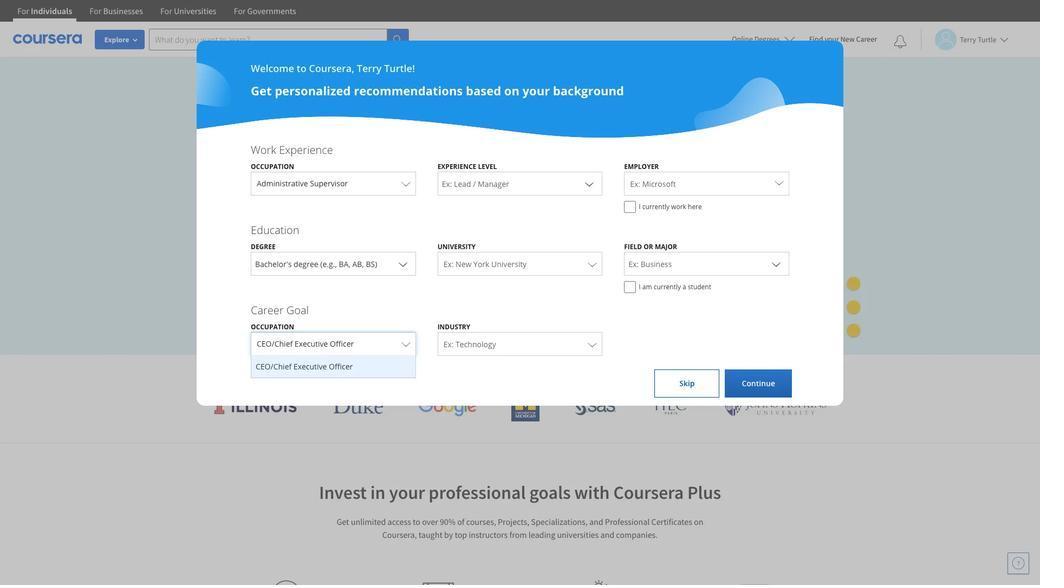 Task type: locate. For each thing, give the bounding box(es) containing it.
0 horizontal spatial career
[[251, 303, 284, 318]]

ex: new york university
[[444, 259, 527, 269]]

currently inside the education element
[[654, 282, 681, 292]]

courses, up the instructors
[[466, 516, 496, 527]]

university of illinois at urbana-champaign image
[[213, 398, 298, 415]]

leading down specializations,
[[529, 529, 555, 540]]

Occupation text field
[[257, 334, 396, 355]]

ceo/chief executive officer
[[256, 361, 353, 372]]

0 horizontal spatial in
[[370, 481, 386, 504]]

get for get personalized recommendations based on your background
[[251, 82, 272, 99]]

leading up google image
[[407, 363, 452, 381]]

1 vertical spatial experience
[[438, 162, 476, 171]]

coursera
[[653, 363, 708, 381], [613, 481, 684, 504]]

1 horizontal spatial universities
[[557, 529, 599, 540]]

your up over
[[389, 481, 425, 504]]

i right by checking this box, i am confirming that the employer listed above is my current employer. checkbox
[[639, 202, 641, 211]]

to left over
[[413, 516, 420, 527]]

0 vertical spatial get
[[251, 82, 272, 99]]

in right the included
[[527, 171, 538, 187]]

occupation field down 7,000+
[[251, 172, 415, 196]]

and inside unlimited access to 7,000+ world-class courses, hands-on projects, and job-ready certificate programs—all included in your subscription
[[257, 171, 278, 187]]

experience level
[[438, 162, 497, 171]]

access up job-
[[263, 152, 299, 168]]

for left "universities"
[[160, 5, 172, 16]]

ex:
[[630, 179, 641, 189], [444, 259, 454, 269], [444, 339, 454, 349]]

0 vertical spatial occupation
[[251, 162, 294, 171]]

1 vertical spatial ex:
[[444, 259, 454, 269]]

2 vertical spatial to
[[413, 516, 420, 527]]

for businesses
[[90, 5, 143, 16]]

0 vertical spatial career
[[856, 34, 877, 44]]

i for education
[[639, 282, 641, 292]]

0 vertical spatial in
[[527, 171, 538, 187]]

coursera up hec paris 'image' on the bottom right of page
[[653, 363, 708, 381]]

new right the find at the right
[[841, 34, 855, 44]]

specializations,
[[531, 516, 588, 527]]

of
[[457, 516, 465, 527]]

find your new career
[[809, 34, 877, 44]]

1 horizontal spatial chevron down image
[[583, 177, 596, 190]]

1 vertical spatial to
[[302, 152, 314, 168]]

coursera, left the "taught"
[[382, 529, 417, 540]]

1 vertical spatial with
[[574, 481, 610, 504]]

for for governments
[[234, 5, 246, 16]]

in
[[527, 171, 538, 187], [370, 481, 386, 504]]

ex: inside career goal element
[[444, 339, 454, 349]]

i
[[639, 202, 641, 211], [639, 282, 641, 292]]

access left over
[[388, 516, 411, 527]]

chevron down image
[[583, 177, 596, 190], [396, 257, 409, 270], [770, 257, 783, 270]]

occupation
[[251, 162, 294, 171], [251, 322, 294, 332]]

Occupation field
[[251, 172, 415, 196], [251, 332, 415, 356]]

get left unlimited
[[337, 516, 349, 527]]

professional
[[605, 516, 650, 527]]

experience left level
[[438, 162, 476, 171]]

experience
[[279, 143, 333, 157], [438, 162, 476, 171]]

1 horizontal spatial leading
[[529, 529, 555, 540]]

work
[[251, 143, 276, 157]]

0 vertical spatial university
[[438, 242, 476, 251]]

trial
[[285, 268, 302, 279]]

1 vertical spatial career
[[251, 303, 284, 318]]

1 vertical spatial universities
[[557, 529, 599, 540]]

2 vertical spatial on
[[694, 516, 704, 527]]

1 vertical spatial get
[[337, 516, 349, 527]]

ex: down employer
[[630, 179, 641, 189]]

1 vertical spatial university
[[491, 259, 527, 269]]

based
[[466, 82, 501, 99]]

2 occupation from the top
[[251, 322, 294, 332]]

0 vertical spatial courses,
[[422, 152, 468, 168]]

from left 275+
[[341, 363, 371, 381]]

experience up "ready"
[[279, 143, 333, 157]]

for left governments
[[234, 5, 246, 16]]

here
[[688, 202, 702, 211]]

i am currently a student
[[639, 282, 711, 292]]

sas image
[[575, 398, 616, 415]]

I am currently a student checkbox
[[624, 281, 636, 293]]

get
[[251, 82, 272, 99], [337, 516, 349, 527]]

1 horizontal spatial new
[[841, 34, 855, 44]]

work
[[671, 202, 686, 211]]

goals
[[530, 481, 571, 504]]

a
[[683, 282, 686, 292]]

2 occupation field from the top
[[251, 332, 415, 356]]

1 i from the top
[[639, 202, 641, 211]]

2 i from the top
[[639, 282, 641, 292]]

1 vertical spatial currently
[[654, 282, 681, 292]]

for individuals
[[17, 5, 72, 16]]

courses, inside get unlimited access to over 90% of courses, projects, specializations, and professional certificates on coursera, taught by top instructors from leading universities and companies.
[[466, 516, 496, 527]]

unlimited
[[206, 152, 260, 168]]

0 horizontal spatial get
[[251, 82, 272, 99]]

0 horizontal spatial with
[[574, 481, 610, 504]]

1 horizontal spatial experience
[[438, 162, 476, 171]]

1 vertical spatial access
[[388, 516, 411, 527]]

ex: left york
[[444, 259, 454, 269]]

1 vertical spatial leading
[[529, 529, 555, 540]]

0 horizontal spatial chevron down image
[[396, 257, 409, 270]]

get inside get unlimited access to over 90% of courses, projects, specializations, and professional certificates on coursera, taught by top instructors from leading universities and companies.
[[337, 516, 349, 527]]

unlimited
[[351, 516, 386, 527]]

on right certificates
[[694, 516, 704, 527]]

invest
[[319, 481, 367, 504]]

education
[[251, 223, 299, 237]]

1 horizontal spatial coursera,
[[382, 529, 417, 540]]

1 vertical spatial coursera,
[[382, 529, 417, 540]]

2 vertical spatial ex:
[[444, 339, 454, 349]]

work experience
[[251, 143, 333, 157]]

free
[[267, 268, 283, 279]]

0 vertical spatial from
[[341, 363, 371, 381]]

i for work experience
[[639, 202, 641, 211]]

new left york
[[456, 259, 472, 269]]

plus
[[712, 363, 737, 381], [688, 481, 721, 504]]

0 horizontal spatial access
[[263, 152, 299, 168]]

on up the included
[[510, 152, 524, 168]]

1 for from the left
[[17, 5, 29, 16]]

i inside work experience element
[[639, 202, 641, 211]]

ex: inside the education element
[[444, 259, 454, 269]]

university up york
[[438, 242, 476, 251]]

1 vertical spatial courses,
[[466, 516, 496, 527]]

chevron down image inside work experience element
[[583, 177, 596, 190]]

currently
[[642, 202, 670, 211], [654, 282, 681, 292]]

occupation down career goal in the left of the page
[[251, 322, 294, 332]]

learn anything image
[[271, 580, 301, 585]]

0 vertical spatial ex:
[[630, 179, 641, 189]]

administrative supervisor
[[257, 178, 348, 189]]

0 vertical spatial coursera,
[[309, 62, 354, 75]]

career left "show notifications" image on the right top of page
[[856, 34, 877, 44]]

ex: down industry
[[444, 339, 454, 349]]

occupation for career
[[251, 322, 294, 332]]

1 vertical spatial from
[[510, 529, 527, 540]]

0 horizontal spatial experience
[[279, 143, 333, 157]]

0 vertical spatial with
[[624, 363, 650, 381]]

1 horizontal spatial get
[[337, 516, 349, 527]]

275+
[[374, 363, 404, 381]]

access
[[263, 152, 299, 168], [388, 516, 411, 527]]

hec paris image
[[651, 396, 689, 418]]

coursera, inside get unlimited access to over 90% of courses, projects, specializations, and professional certificates on coursera, taught by top instructors from leading universities and companies.
[[382, 529, 417, 540]]

university right york
[[491, 259, 527, 269]]

currently left work
[[642, 202, 670, 211]]

for left businesses
[[90, 5, 101, 16]]

career
[[856, 34, 877, 44], [251, 303, 284, 318]]

industry
[[438, 322, 470, 332]]

your left background
[[523, 82, 550, 99]]

None search field
[[149, 28, 409, 50]]

courses, inside unlimited access to 7,000+ world-class courses, hands-on projects, and job-ready certificate programs—all included in your subscription
[[422, 152, 468, 168]]

0 vertical spatial currently
[[642, 202, 670, 211]]

duke university image
[[333, 397, 383, 414]]

0 horizontal spatial from
[[341, 363, 371, 381]]

to inside onboardingmodal dialog
[[297, 62, 306, 75]]

occupation inside work experience element
[[251, 162, 294, 171]]

ex: for career goal
[[444, 339, 454, 349]]

companies
[[554, 363, 620, 381]]

plus left continue
[[712, 363, 737, 381]]

ex: microsoft
[[630, 179, 676, 189]]

0 horizontal spatial coursera,
[[309, 62, 354, 75]]

certificate
[[337, 171, 392, 187]]

coursera, up personalized
[[309, 62, 354, 75]]

2 for from the left
[[90, 5, 101, 16]]

1 vertical spatial i
[[639, 282, 641, 292]]

1 occupation field from the top
[[251, 172, 415, 196]]

ready
[[302, 171, 334, 187]]

university of michigan image
[[512, 392, 540, 422]]

1 horizontal spatial career
[[856, 34, 877, 44]]

1 horizontal spatial from
[[510, 529, 527, 540]]

i left "am"
[[639, 282, 641, 292]]

1 occupation from the top
[[251, 162, 294, 171]]

job-
[[281, 171, 302, 187]]

1 vertical spatial occupation field
[[251, 332, 415, 356]]

to up "ready"
[[302, 152, 314, 168]]

universities down specializations,
[[557, 529, 599, 540]]

for governments
[[234, 5, 296, 16]]

coursera,
[[309, 62, 354, 75], [382, 529, 417, 540]]

learn from 275+ leading universities and companies with coursera plus
[[303, 363, 737, 381]]

universities down technology
[[455, 363, 524, 381]]

currently left 'a'
[[654, 282, 681, 292]]

0 horizontal spatial universities
[[455, 363, 524, 381]]

cancel
[[252, 243, 276, 253]]

and left professional
[[589, 516, 603, 527]]

0 vertical spatial occupation field
[[251, 172, 415, 196]]

on right based
[[504, 82, 520, 99]]

1 horizontal spatial access
[[388, 516, 411, 527]]

ceo/chief executive officer row group
[[251, 356, 416, 378]]

new
[[841, 34, 855, 44], [456, 259, 472, 269]]

get down welcome on the top left of page
[[251, 82, 272, 99]]

for universities
[[160, 5, 216, 16]]

administrative
[[257, 178, 308, 189]]

0 horizontal spatial new
[[456, 259, 472, 269]]

your down projects,
[[206, 190, 231, 206]]

universities inside get unlimited access to over 90% of courses, projects, specializations, and professional certificates on coursera, taught by top instructors from leading universities and companies.
[[557, 529, 599, 540]]

google image
[[418, 397, 477, 417]]

from down the projects,
[[510, 529, 527, 540]]

learn
[[303, 363, 338, 381]]

0 vertical spatial i
[[639, 202, 641, 211]]

1 vertical spatial in
[[370, 481, 386, 504]]

occupation field inside career goal element
[[251, 332, 415, 356]]

on inside unlimited access to 7,000+ world-class courses, hands-on projects, and job-ready certificate programs—all included in your subscription
[[510, 152, 524, 168]]

1 vertical spatial on
[[510, 152, 524, 168]]

to up personalized
[[297, 62, 306, 75]]

0 vertical spatial experience
[[279, 143, 333, 157]]

coursera plus image
[[206, 102, 371, 118]]

courses, up programs—all
[[422, 152, 468, 168]]

0 vertical spatial on
[[504, 82, 520, 99]]

career left 'goal'
[[251, 303, 284, 318]]

1 horizontal spatial university
[[491, 259, 527, 269]]

0 vertical spatial to
[[297, 62, 306, 75]]

occupation inside career goal element
[[251, 322, 294, 332]]

4 for from the left
[[234, 5, 246, 16]]

1 horizontal spatial with
[[624, 363, 650, 381]]

0 vertical spatial access
[[263, 152, 299, 168]]

3 for from the left
[[160, 5, 172, 16]]

plus up certificates
[[688, 481, 721, 504]]

for left individuals on the left top
[[17, 5, 29, 16]]

1 vertical spatial occupation
[[251, 322, 294, 332]]

ex: inside work experience element
[[630, 179, 641, 189]]

with right companies
[[624, 363, 650, 381]]

courses,
[[422, 152, 468, 168], [466, 516, 496, 527]]

coursera up professional
[[613, 481, 684, 504]]

i inside the education element
[[639, 282, 641, 292]]

york
[[474, 259, 489, 269]]

occupation down work
[[251, 162, 294, 171]]

0 vertical spatial plus
[[712, 363, 737, 381]]

chevron down image for degree
[[396, 257, 409, 270]]

1 horizontal spatial in
[[527, 171, 538, 187]]

your inside onboardingmodal dialog
[[523, 82, 550, 99]]

2 horizontal spatial chevron down image
[[770, 257, 783, 270]]

day
[[251, 268, 265, 279]]

get personalized recommendations based on your background
[[251, 82, 624, 99]]

i currently work here
[[639, 202, 702, 211]]

in up unlimited
[[370, 481, 386, 504]]

occupation for work
[[251, 162, 294, 171]]

to
[[297, 62, 306, 75], [302, 152, 314, 168], [413, 516, 420, 527]]

with right goals
[[574, 481, 610, 504]]

occupation field up officer
[[251, 332, 415, 356]]

microsoft
[[642, 179, 676, 189]]

for
[[17, 5, 29, 16], [90, 5, 101, 16], [160, 5, 172, 16], [234, 5, 246, 16]]

access inside unlimited access to 7,000+ world-class courses, hands-on projects, and job-ready certificate programs—all included in your subscription
[[263, 152, 299, 168]]

1 vertical spatial new
[[456, 259, 472, 269]]

get inside onboardingmodal dialog
[[251, 82, 272, 99]]

career goal element
[[240, 303, 800, 378]]

certificates
[[652, 516, 692, 527]]

career inside find your new career link
[[856, 34, 877, 44]]

for for businesses
[[90, 5, 101, 16]]

in inside unlimited access to 7,000+ world-class courses, hands-on projects, and job-ready certificate programs—all included in your subscription
[[527, 171, 538, 187]]

and up subscription
[[257, 171, 278, 187]]

0 vertical spatial leading
[[407, 363, 452, 381]]

0 vertical spatial new
[[841, 34, 855, 44]]

get for get unlimited access to over 90% of courses, projects, specializations, and professional certificates on coursera, taught by top instructors from leading universities and companies.
[[337, 516, 349, 527]]



Task type: describe. For each thing, give the bounding box(es) containing it.
7-
[[244, 268, 251, 279]]

ex: technology
[[444, 339, 496, 349]]

level
[[478, 162, 497, 171]]

/month,
[[219, 243, 250, 253]]

projects,
[[206, 171, 253, 187]]

to inside get unlimited access to over 90% of courses, projects, specializations, and professional certificates on coursera, taught by top instructors from leading universities and companies.
[[413, 516, 420, 527]]

am
[[642, 282, 652, 292]]

to inside unlimited access to 7,000+ world-class courses, hands-on projects, and job-ready certificate programs—all included in your subscription
[[302, 152, 314, 168]]

continue
[[742, 378, 775, 388]]

new inside the education element
[[456, 259, 472, 269]]

turtle!
[[384, 62, 415, 75]]

/month, cancel anytime
[[219, 243, 309, 253]]

personalized
[[275, 82, 351, 99]]

banner navigation
[[9, 0, 305, 30]]

coursera, inside onboardingmodal dialog
[[309, 62, 354, 75]]

unlimited access to 7,000+ world-class courses, hands-on projects, and job-ready certificate programs—all included in your subscription
[[206, 152, 538, 206]]

find
[[809, 34, 823, 44]]

chevron down image for experience level
[[583, 177, 596, 190]]

class
[[393, 152, 419, 168]]

recommendations
[[354, 82, 463, 99]]

terry
[[357, 62, 382, 75]]

employer
[[624, 162, 659, 171]]

on inside get unlimited access to over 90% of courses, projects, specializations, and professional certificates on coursera, taught by top instructors from leading universities and companies.
[[694, 516, 704, 527]]

major
[[655, 242, 677, 251]]

invest in your professional goals with coursera plus
[[319, 481, 721, 504]]

skip button
[[655, 370, 720, 398]]

90%
[[440, 516, 456, 527]]

degree
[[251, 242, 276, 251]]

find your new career link
[[804, 33, 883, 46]]

anytime
[[278, 243, 309, 253]]

7,000+
[[317, 152, 354, 168]]

1 vertical spatial plus
[[688, 481, 721, 504]]

businesses
[[103, 5, 143, 16]]

ex: for education
[[444, 259, 454, 269]]

executive
[[294, 361, 327, 372]]

field
[[624, 242, 642, 251]]

on inside dialog
[[504, 82, 520, 99]]

1 vertical spatial coursera
[[613, 481, 684, 504]]

start 7-day free trial button
[[206, 260, 319, 286]]

technology
[[456, 339, 496, 349]]

or
[[644, 242, 653, 251]]

from inside get unlimited access to over 90% of courses, projects, specializations, and professional certificates on coursera, taught by top instructors from leading universities and companies.
[[510, 529, 527, 540]]

professional
[[429, 481, 526, 504]]

universities
[[174, 5, 216, 16]]

work experience element
[[240, 143, 800, 218]]

taught
[[419, 529, 443, 540]]

supervisor
[[310, 178, 348, 189]]

I currently work here checkbox
[[624, 201, 636, 213]]

johns hopkins university image
[[724, 397, 827, 417]]

leading inside get unlimited access to over 90% of courses, projects, specializations, and professional certificates on coursera, taught by top instructors from leading universities and companies.
[[529, 529, 555, 540]]

chevron down image for field or major
[[770, 257, 783, 270]]

0 horizontal spatial leading
[[407, 363, 452, 381]]

start
[[223, 268, 242, 279]]

education element
[[240, 223, 800, 299]]

your inside unlimited access to 7,000+ world-class courses, hands-on projects, and job-ready certificate programs—all included in your subscription
[[206, 190, 231, 206]]

onboardingmodal dialog
[[0, 0, 1040, 585]]

coursera image
[[13, 30, 82, 48]]

instructors
[[469, 529, 508, 540]]

ceo/chief
[[256, 361, 292, 372]]

hands-
[[471, 152, 510, 168]]

career goal
[[251, 303, 309, 318]]

welcome
[[251, 62, 294, 75]]

over
[[422, 516, 438, 527]]

access inside get unlimited access to over 90% of courses, projects, specializations, and professional certificates on coursera, taught by top instructors from leading universities and companies.
[[388, 516, 411, 527]]

flexible learning image
[[579, 580, 617, 585]]

and down professional
[[601, 529, 615, 540]]

show notifications image
[[894, 35, 907, 48]]

subscription
[[234, 190, 303, 206]]

governments
[[247, 5, 296, 16]]

for for universities
[[160, 5, 172, 16]]

welcome to coursera, terry turtle!
[[251, 62, 415, 75]]

individuals
[[31, 5, 72, 16]]

0 vertical spatial universities
[[455, 363, 524, 381]]

by
[[444, 529, 453, 540]]

companies.
[[616, 529, 658, 540]]

programs—all
[[395, 171, 473, 187]]

background
[[553, 82, 624, 99]]

occupation field inside work experience element
[[251, 172, 415, 196]]

for for individuals
[[17, 5, 29, 16]]

currently inside work experience element
[[642, 202, 670, 211]]

included
[[477, 171, 524, 187]]

0 vertical spatial coursera
[[653, 363, 708, 381]]

continue button
[[725, 370, 792, 398]]

and up university of michigan image
[[528, 363, 551, 381]]

projects,
[[498, 516, 529, 527]]

help center image
[[1012, 557, 1025, 570]]

world-
[[357, 152, 393, 168]]

start 7-day free trial
[[223, 268, 302, 279]]

officer
[[329, 361, 353, 372]]

save money image
[[423, 582, 462, 585]]

field or major
[[624, 242, 677, 251]]

0 horizontal spatial university
[[438, 242, 476, 251]]

your right the find at the right
[[825, 34, 839, 44]]

student
[[688, 282, 711, 292]]

career inside career goal element
[[251, 303, 284, 318]]

top
[[455, 529, 467, 540]]

goal
[[286, 303, 309, 318]]



Task type: vqa. For each thing, say whether or not it's contained in the screenshot.
Leverage • 11 minutes in the bottom left of the page
no



